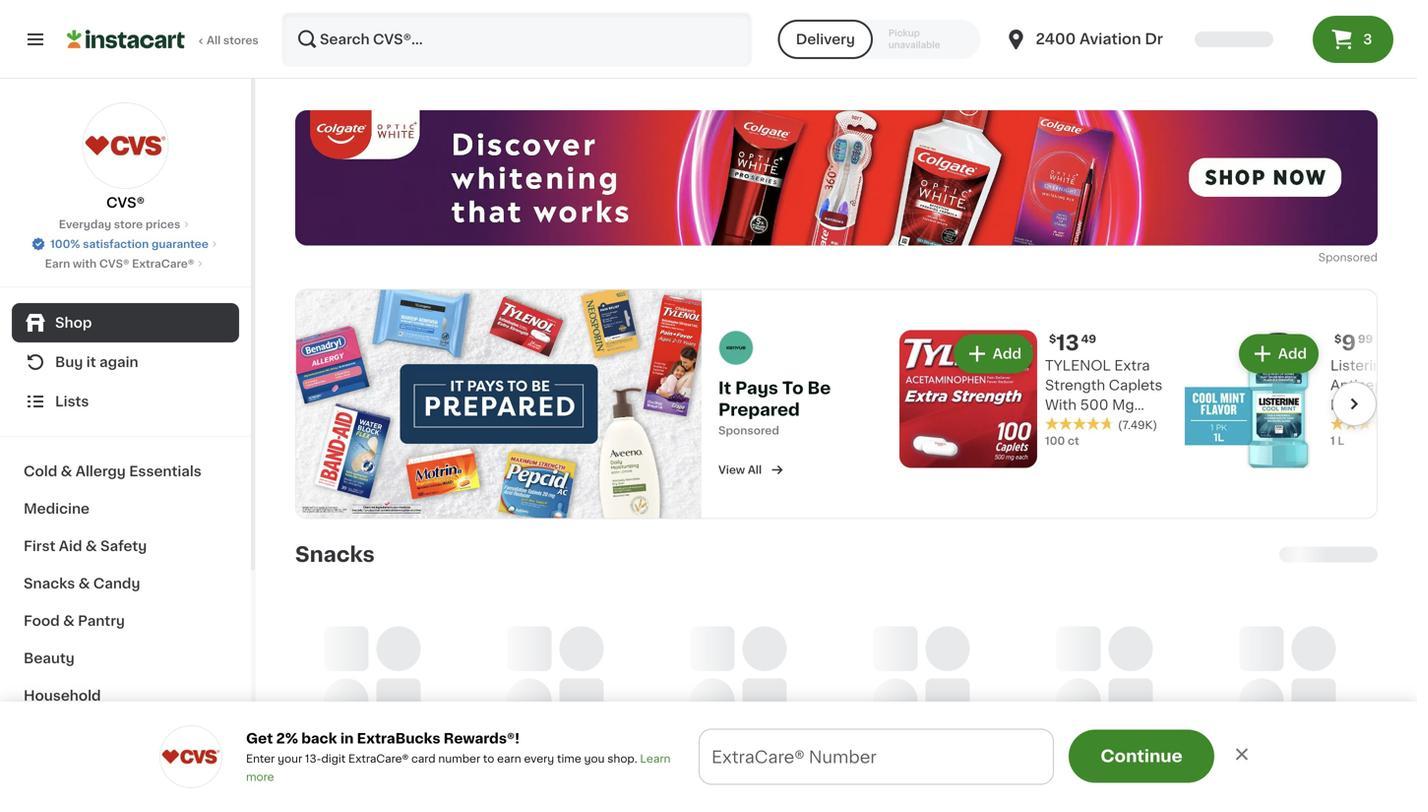 Task type: locate. For each thing, give the bounding box(es) containing it.
add left 13
[[993, 347, 1022, 361]]

0 vertical spatial all
[[207, 35, 221, 46]]

1 vertical spatial spo
[[719, 425, 741, 436]]

0 vertical spatial spo
[[1319, 252, 1341, 263]]

main content
[[0, 79, 1418, 800]]

cvs® logo image
[[82, 102, 169, 189], [160, 726, 223, 789]]

satisfaction
[[83, 239, 149, 250]]

nsored inside it pays to be prepared spo nsored
[[741, 425, 780, 436]]

delivery
[[796, 32, 855, 46]]

extracare®
[[132, 258, 194, 269], [349, 754, 409, 765]]

coo
[[1394, 359, 1418, 373]]

& right food
[[63, 614, 75, 628]]

spo inside it pays to be prepared spo nsored
[[719, 425, 741, 436]]

nsored up '99'
[[1341, 252, 1378, 263]]

1 vertical spatial all
[[748, 465, 762, 475]]

add left 9
[[1279, 347, 1308, 361]]

0 horizontal spatial add
[[993, 347, 1022, 361]]

everyday
[[59, 219, 111, 230]]

all left stores on the left top of page
[[207, 35, 221, 46]]

extra
[[1115, 359, 1150, 373]]

1 vertical spatial snacks
[[24, 577, 75, 591]]

3
[[1364, 32, 1373, 46]]

Search field
[[284, 14, 751, 65]]

get
[[246, 732, 273, 746]]

• sponsored: colgate optic white: discover whitening that works. shop now. image
[[295, 110, 1378, 246]]

kenvue it pays to be prepared check the ingredients in your medicine use only 1 product that contains acetominophen at a time band-aid is a registered trademark. mcneil consumer pharmaceuticals co. 2023 use products only as directed. jjci 2023 image
[[296, 290, 702, 518]]

add button left 9
[[1241, 336, 1317, 372]]

snacks inside "item carousel" region
[[295, 552, 375, 573]]

shop.
[[608, 754, 638, 765]]

time
[[557, 754, 582, 765]]

extrabucks
[[357, 732, 441, 746]]

(7.49k)
[[1118, 420, 1158, 431]]

learn more
[[246, 754, 671, 783]]

1 horizontal spatial spo
[[1319, 252, 1341, 263]]

cvs®
[[106, 196, 145, 210], [99, 258, 129, 269]]

ExtraCare® Number text field
[[700, 730, 1054, 784]]

spo
[[1319, 252, 1341, 263], [719, 425, 741, 436]]

dr
[[1145, 32, 1164, 46]]

1 $ from the left
[[1050, 334, 1057, 344]]

★★★★★
[[1046, 417, 1115, 431], [1046, 417, 1115, 431], [1331, 417, 1400, 431], [1331, 417, 1400, 431]]

0 vertical spatial cvs® logo image
[[82, 102, 169, 189]]

2 add button from the left
[[1241, 336, 1317, 372]]

1
[[1331, 436, 1336, 446]]

your
[[278, 754, 302, 765]]

snacks for snacks & candy
[[24, 577, 75, 591]]

aviation
[[1080, 32, 1142, 46]]

all stores link
[[67, 12, 260, 67]]

$ 9 99
[[1335, 333, 1374, 353]]

1 vertical spatial cvs® logo image
[[160, 726, 223, 789]]

& for candy
[[78, 577, 90, 591]]

$ for 13
[[1050, 334, 1057, 344]]

$ 13 49
[[1050, 333, 1097, 353]]

0 horizontal spatial snacks
[[24, 577, 75, 591]]

$ left the 49
[[1050, 334, 1057, 344]]

0 vertical spatial cvs®
[[106, 196, 145, 210]]

1 add from the left
[[993, 347, 1022, 361]]

13-
[[305, 754, 322, 765]]

lists
[[55, 395, 89, 409]]

continue button
[[1069, 730, 1215, 783]]

1 vertical spatial nsored
[[741, 425, 780, 436]]

add button
[[956, 336, 1032, 372], [1241, 336, 1317, 372]]

$ left '99'
[[1335, 334, 1342, 344]]

99
[[1359, 334, 1374, 344]]

number
[[439, 754, 481, 765]]

beauty
[[24, 652, 75, 666]]

& right cold
[[61, 465, 72, 479]]

0 vertical spatial nsored
[[1341, 252, 1378, 263]]

card
[[412, 754, 436, 765]]

2400 aviation dr button
[[1005, 12, 1164, 67]]

back
[[301, 732, 337, 746]]

beauty link
[[12, 640, 239, 677]]

pantry
[[78, 614, 125, 628]]

earn with cvs® extracare®
[[45, 258, 194, 269]]

0 horizontal spatial extracare®
[[132, 258, 194, 269]]

learn more link
[[246, 754, 671, 783]]

None search field
[[282, 12, 753, 67]]

spo down prepared
[[719, 425, 741, 436]]

1 vertical spatial cvs®
[[99, 258, 129, 269]]

0 horizontal spatial all
[[207, 35, 221, 46]]

1 horizontal spatial add button
[[1241, 336, 1317, 372]]

main content containing 13
[[0, 79, 1418, 800]]

add button for 9
[[1241, 336, 1317, 372]]

pays
[[736, 380, 779, 397]]

& right aid in the bottom of the page
[[86, 540, 97, 553]]

first aid & safety
[[24, 540, 147, 553]]

1 add button from the left
[[956, 336, 1032, 372]]

you
[[584, 754, 605, 765]]

service type group
[[779, 20, 981, 59]]

1 horizontal spatial add
[[1279, 347, 1308, 361]]

cvs® logo image up everyday store prices link at the top left of page
[[82, 102, 169, 189]]

cvs® logo image left enter
[[160, 726, 223, 789]]

in
[[341, 732, 354, 746]]

add for 13
[[993, 347, 1022, 361]]

1 horizontal spatial snacks
[[295, 552, 375, 573]]

add
[[993, 347, 1022, 361], [1279, 347, 1308, 361]]

add for 9
[[1279, 347, 1308, 361]]

add button left 13
[[956, 336, 1032, 372]]

0 horizontal spatial add button
[[956, 336, 1032, 372]]

buy
[[55, 355, 83, 369]]

$
[[1050, 334, 1057, 344], [1335, 334, 1342, 344]]

all right view
[[748, 465, 762, 475]]

shop link
[[12, 303, 239, 343]]

1 horizontal spatial nsored
[[1341, 252, 1378, 263]]

$ inside the $ 9 99
[[1335, 334, 1342, 344]]

to
[[783, 380, 804, 397]]

safety
[[100, 540, 147, 553]]

cvs® down the satisfaction
[[99, 258, 129, 269]]

0 horizontal spatial $
[[1050, 334, 1057, 344]]

lists link
[[12, 382, 239, 421]]

view
[[719, 465, 745, 475]]

2 $ from the left
[[1335, 334, 1342, 344]]

0 vertical spatial snacks
[[295, 552, 375, 573]]

extracare® down get 2% back in extrabucks rewards®!
[[349, 754, 409, 765]]

2 add from the left
[[1279, 347, 1308, 361]]

first aid & safety link
[[12, 528, 239, 565]]

everyday store prices
[[59, 219, 180, 230]]

1 horizontal spatial extracare®
[[349, 754, 409, 765]]

100% satisfaction guarantee button
[[31, 232, 220, 252]]

$ inside $ 13 49
[[1050, 334, 1057, 344]]

cvs® up everyday store prices link at the top left of page
[[106, 196, 145, 210]]

food
[[24, 614, 60, 628]]

0 horizontal spatial nsored
[[741, 425, 780, 436]]

prepared
[[719, 402, 800, 418]]

snacks
[[295, 552, 375, 573], [24, 577, 75, 591]]

& left candy
[[78, 577, 90, 591]]

0 horizontal spatial spo
[[719, 425, 741, 436]]

nsored down prepared
[[741, 425, 780, 436]]

& for allergy
[[61, 465, 72, 479]]

extracare® down guarantee at the top left
[[132, 258, 194, 269]]

guarantee
[[152, 239, 209, 250]]

household
[[24, 689, 101, 703]]

medicine link
[[12, 490, 239, 528]]

1 horizontal spatial all
[[748, 465, 762, 475]]

spo up the $ 9 99
[[1319, 252, 1341, 263]]

add button for 13
[[956, 336, 1032, 372]]

100%
[[50, 239, 80, 250]]

every
[[524, 754, 555, 765]]

3 button
[[1313, 16, 1394, 63]]

allergy
[[76, 465, 126, 479]]

2%
[[276, 732, 298, 746]]

more
[[246, 772, 274, 783]]

snacks for snacks
[[295, 552, 375, 573]]

kenvue image
[[719, 330, 754, 366]]

food & pantry link
[[12, 603, 239, 640]]

continue
[[1101, 748, 1183, 765]]

1 horizontal spatial $
[[1335, 334, 1342, 344]]



Task type: describe. For each thing, give the bounding box(es) containing it.
snacks & candy link
[[12, 565, 239, 603]]

2400 aviation dr
[[1036, 32, 1164, 46]]

store
[[114, 219, 143, 230]]

cold & allergy essentials
[[24, 465, 202, 479]]

ct
[[1068, 436, 1080, 446]]

get 2% back in extrabucks rewards®!
[[246, 732, 520, 746]]

tylenol
[[1046, 359, 1111, 373]]

first
[[24, 540, 55, 553]]

food & pantry
[[24, 614, 125, 628]]

100% satisfaction guarantee
[[50, 239, 209, 250]]

close image
[[1233, 745, 1252, 765]]

to
[[483, 754, 495, 765]]

snacks & candy
[[24, 577, 140, 591]]

it pays to be prepared spo nsored
[[719, 380, 831, 436]]

enter
[[246, 754, 275, 765]]

be
[[808, 380, 831, 397]]

with
[[1046, 398, 1077, 412]]

acetaminophen
[[1046, 418, 1156, 432]]

strength
[[1046, 378, 1106, 392]]

household link
[[12, 677, 239, 715]]

49
[[1082, 334, 1097, 344]]

rewards®!
[[444, 732, 520, 746]]

cvs® link
[[82, 102, 169, 213]]

13
[[1057, 333, 1080, 353]]

instacart logo image
[[67, 28, 185, 51]]

again
[[99, 355, 138, 369]]

view all
[[719, 465, 762, 475]]

all inside main content
[[748, 465, 762, 475]]

buy it again
[[55, 355, 138, 369]]

listerine coo
[[1331, 359, 1418, 432]]

candy
[[93, 577, 140, 591]]

medicine
[[24, 502, 90, 516]]

0 vertical spatial extracare®
[[132, 258, 194, 269]]

listerine
[[1331, 359, 1391, 373]]

tylenol extra strength caplets with 500 mg acetaminophen
[[1046, 359, 1163, 432]]

2400
[[1036, 32, 1076, 46]]

earn
[[497, 754, 521, 765]]

1 l
[[1331, 436, 1345, 446]]

stores
[[223, 35, 259, 46]]

it
[[719, 380, 732, 397]]

mg
[[1113, 398, 1135, 412]]

earn with cvs® extracare® link
[[45, 256, 206, 272]]

1 vertical spatial extracare®
[[349, 754, 409, 765]]

shop
[[55, 316, 92, 330]]

buy it again link
[[12, 343, 239, 382]]

essentials
[[129, 465, 202, 479]]

item carousel region
[[295, 543, 1378, 800]]

everyday store prices link
[[59, 217, 192, 232]]

l
[[1338, 436, 1345, 446]]

500
[[1081, 398, 1109, 412]]

$ for 9
[[1335, 334, 1342, 344]]

9
[[1342, 333, 1357, 353]]

with
[[73, 258, 97, 269]]

earn
[[45, 258, 70, 269]]

cold & allergy essentials link
[[12, 453, 239, 490]]

aid
[[59, 540, 82, 553]]

100 ct
[[1046, 436, 1080, 446]]

all stores
[[207, 35, 259, 46]]

learn
[[640, 754, 671, 765]]

digit
[[321, 754, 346, 765]]

& inside 'link'
[[86, 540, 97, 553]]

cold
[[24, 465, 57, 479]]

it
[[86, 355, 96, 369]]

caplets
[[1109, 378, 1163, 392]]

& for pantry
[[63, 614, 75, 628]]



Task type: vqa. For each thing, say whether or not it's contained in the screenshot.
first ADD BUTTON
yes



